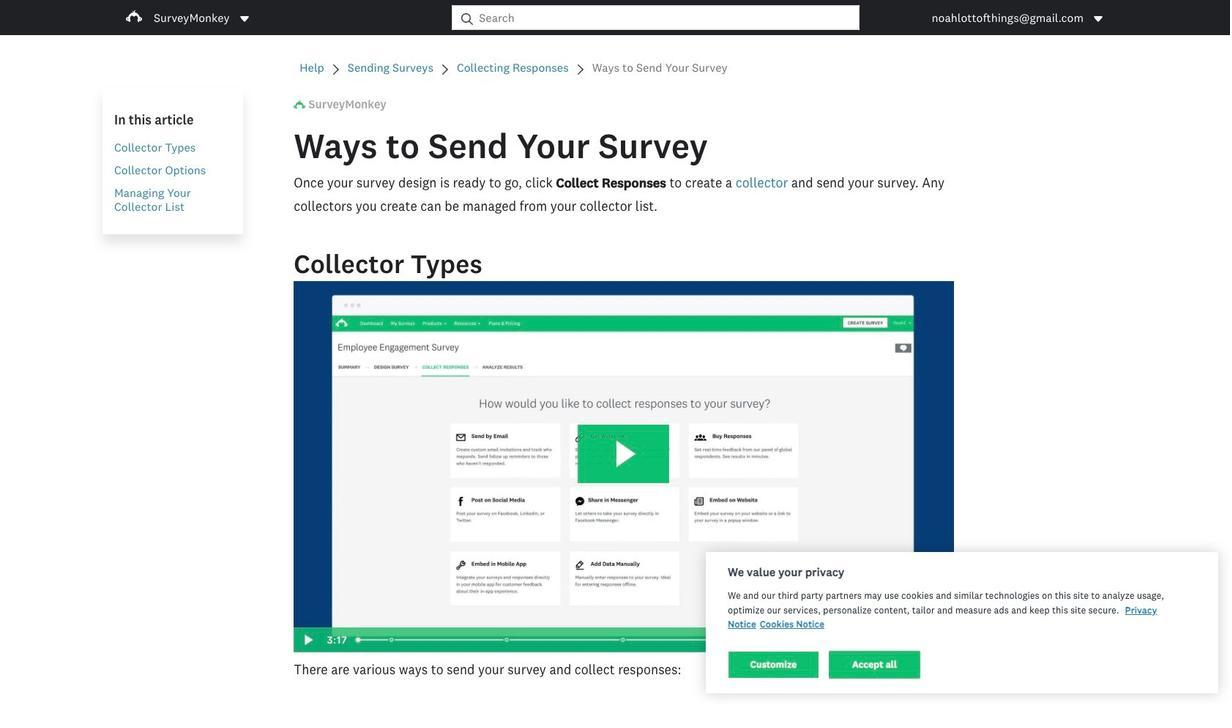 Task type: vqa. For each thing, say whether or not it's contained in the screenshot.
Search text box
yes



Task type: describe. For each thing, give the bounding box(es) containing it.
0 horizontal spatial open image
[[238, 13, 250, 25]]

search image
[[462, 13, 473, 25]]

Search text field
[[473, 6, 859, 29]]

chapter markers toolbar
[[358, 628, 771, 653]]

video element
[[294, 281, 954, 653]]



Task type: locate. For each thing, give the bounding box(es) containing it.
open image inside icon
[[240, 16, 249, 22]]

open image
[[1093, 13, 1105, 25], [240, 16, 249, 22]]

search image
[[462, 13, 473, 25]]

1 horizontal spatial open image
[[1094, 16, 1103, 22]]

1 horizontal spatial open image
[[1093, 13, 1105, 25]]

0 horizontal spatial open image
[[240, 16, 249, 22]]

playbar slider
[[347, 628, 778, 653]]

open image
[[238, 13, 250, 25], [1094, 16, 1103, 22]]



